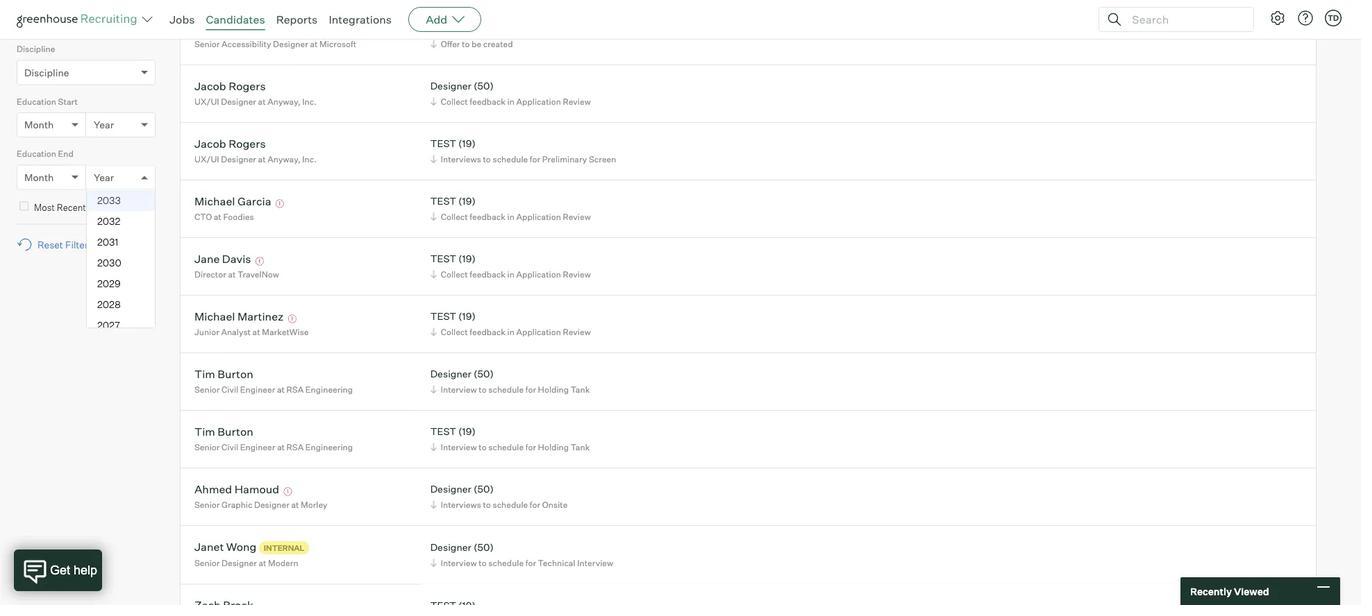Task type: vqa. For each thing, say whether or not it's contained in the screenshot.
1st feedback from the bottom
yes



Task type: locate. For each thing, give the bounding box(es) containing it.
2 tim burton senior civil engineer at rsa engineering from the top
[[195, 425, 353, 453]]

jacob down accessibility at the left top
[[195, 79, 226, 93]]

education for education end
[[17, 149, 56, 159]]

application for michael martinez
[[517, 327, 561, 337]]

2 jacob from the top
[[195, 137, 226, 151]]

1 vertical spatial education
[[17, 149, 56, 159]]

1 vertical spatial tim burton link
[[195, 425, 253, 441]]

2 test from the top
[[431, 195, 456, 208]]

for for designer (50) interviews to schedule for onsite
[[530, 500, 541, 510]]

designer inside designer (50) collect feedback in application review
[[431, 80, 472, 92]]

interview for test (19) interview to schedule for holding tank
[[441, 442, 477, 453]]

list box
[[87, 190, 155, 336]]

for for designer (50) interview to schedule for holding tank
[[526, 385, 536, 395]]

engineer for test (19)
[[240, 442, 275, 453]]

engineer up hamoud
[[240, 442, 275, 453]]

interviews inside designer (50) interviews to schedule for onsite
[[441, 500, 481, 510]]

1 ux/ui from the top
[[195, 96, 219, 107]]

recently
[[1191, 586, 1232, 598]]

michael up cto at foodies
[[195, 194, 235, 208]]

engineer
[[240, 385, 275, 395], [240, 442, 275, 453]]

rogers
[[229, 79, 266, 93], [229, 137, 266, 151]]

schedule inside designer (50) interview to schedule for technical interview
[[489, 558, 524, 569]]

2 jacob rogers link from the top
[[195, 137, 266, 153]]

0 vertical spatial burton
[[218, 367, 253, 381]]

for left the technical
[[526, 558, 536, 569]]

4 (19) from the top
[[459, 311, 476, 323]]

senior
[[195, 39, 220, 49], [195, 385, 220, 395], [195, 442, 220, 453], [195, 500, 220, 510], [195, 559, 220, 569]]

1 vertical spatial tim
[[195, 425, 215, 439]]

in for jane davis
[[508, 269, 515, 280]]

2 civil from the top
[[222, 442, 238, 453]]

3 collect from the top
[[441, 269, 468, 280]]

discipline down degree
[[17, 44, 55, 54]]

at left microsoft
[[310, 39, 318, 49]]

1 collect from the top
[[441, 96, 468, 107]]

2 vertical spatial test (19) collect feedback in application review
[[431, 311, 591, 337]]

to for designer (50) interviews to schedule for onsite
[[483, 500, 491, 510]]

schedule inside test (19) interview to schedule for holding tank
[[489, 442, 524, 453]]

0 vertical spatial inc.
[[302, 96, 317, 107]]

0 vertical spatial test (19) collect feedback in application review
[[431, 195, 591, 222]]

4 application from the top
[[517, 327, 561, 337]]

year up 2033
[[94, 171, 114, 184]]

rsa for designer (50)
[[287, 385, 304, 395]]

(19) for jane davis
[[459, 253, 476, 265]]

2031 option
[[87, 232, 155, 253]]

(50) for designer (50) offer to be created
[[474, 22, 494, 35]]

0 vertical spatial month
[[24, 119, 54, 131]]

1 (50) from the top
[[474, 22, 494, 35]]

schedule left onsite
[[493, 500, 528, 510]]

2030
[[97, 257, 121, 269]]

1 (19) from the top
[[459, 138, 476, 150]]

1 application from the top
[[517, 96, 561, 107]]

2 jacob rogers ux/ui designer at anyway, inc. from the top
[[195, 137, 317, 164]]

0 vertical spatial anyway,
[[268, 96, 301, 107]]

education up 2032
[[88, 202, 130, 213]]

jacob rogers link down accessibility at the left top
[[195, 79, 266, 95]]

tank inside test (19) interview to schedule for holding tank
[[571, 442, 590, 453]]

0 vertical spatial jacob rogers ux/ui designer at anyway, inc.
[[195, 79, 317, 107]]

senior down junior
[[195, 385, 220, 395]]

at down ahmed hamoud has been in onsite for more than 21 days image
[[291, 500, 299, 510]]

feedback for michael martinez
[[470, 327, 506, 337]]

2 feedback from the top
[[470, 212, 506, 222]]

1 anyway, from the top
[[268, 96, 301, 107]]

(50) inside designer (50) interviews to schedule for onsite
[[474, 484, 494, 496]]

for inside designer (50) interview to schedule for holding tank
[[526, 385, 536, 395]]

rsa
[[287, 385, 304, 395], [287, 442, 304, 453]]

at down davis
[[228, 269, 236, 280]]

1 vertical spatial tank
[[571, 442, 590, 453]]

1 vertical spatial rogers
[[229, 137, 266, 151]]

1 vertical spatial inc.
[[302, 154, 317, 164]]

1 vertical spatial engineer
[[240, 442, 275, 453]]

tim up ahmed at the left of the page
[[195, 425, 215, 439]]

jacob rogers ux/ui designer at anyway, inc.
[[195, 79, 317, 107], [195, 137, 317, 164]]

review for jane davis
[[563, 269, 591, 280]]

application
[[517, 96, 561, 107], [517, 212, 561, 222], [517, 269, 561, 280], [517, 327, 561, 337]]

to inside designer (50) interview to schedule for holding tank
[[479, 385, 487, 395]]

for up designer (50) interviews to schedule for onsite
[[526, 442, 536, 453]]

1 senior from the top
[[195, 39, 220, 49]]

education left start
[[17, 96, 56, 107]]

education
[[17, 96, 56, 107], [17, 149, 56, 159], [88, 202, 130, 213]]

interviews to schedule for onsite link
[[428, 499, 571, 512]]

month
[[24, 119, 54, 131], [24, 171, 54, 184]]

michael
[[195, 194, 235, 208], [195, 310, 235, 324]]

2 ux/ui from the top
[[195, 154, 219, 164]]

4 senior from the top
[[195, 500, 220, 510]]

1 vertical spatial interviews
[[441, 500, 481, 510]]

year down discipline "element"
[[94, 119, 114, 131]]

anyway, down tara shultz senior accessibility designer at microsoft
[[268, 96, 301, 107]]

holding up test (19) interview to schedule for holding tank
[[538, 385, 569, 395]]

1 vertical spatial test (19) collect feedback in application review
[[431, 253, 591, 280]]

(50) inside "designer (50) offer to be created"
[[474, 22, 494, 35]]

interview inside test (19) interview to schedule for holding tank
[[441, 442, 477, 453]]

1 inc. from the top
[[302, 96, 317, 107]]

interview for designer (50) interview to schedule for technical interview
[[441, 558, 477, 569]]

1 vertical spatial engineering
[[306, 442, 353, 453]]

burton up ahmed hamoud
[[218, 425, 253, 439]]

at down martinez
[[253, 327, 260, 337]]

1 tim from the top
[[195, 367, 215, 381]]

1 rogers from the top
[[229, 79, 266, 93]]

senior down tara
[[195, 39, 220, 49]]

civil down analyst
[[222, 385, 238, 395]]

0 vertical spatial civil
[[222, 385, 238, 395]]

1 test (19) collect feedback in application review from the top
[[431, 195, 591, 222]]

2 tank from the top
[[571, 442, 590, 453]]

test (19) collect feedback in application review for michael garcia
[[431, 195, 591, 222]]

3 review from the top
[[563, 269, 591, 280]]

at
[[310, 39, 318, 49], [258, 96, 266, 107], [258, 154, 266, 164], [214, 212, 221, 222], [228, 269, 236, 280], [253, 327, 260, 337], [277, 385, 285, 395], [277, 442, 285, 453], [291, 500, 299, 510], [259, 559, 266, 569]]

jacob rogers link for designer
[[195, 79, 266, 95]]

0 vertical spatial michael
[[195, 194, 235, 208]]

designer (50) collect feedback in application review
[[431, 80, 591, 107]]

0 vertical spatial jacob
[[195, 79, 226, 93]]

(50) inside designer (50) interview to schedule for holding tank
[[474, 368, 494, 380]]

0 vertical spatial year
[[94, 119, 114, 131]]

2 burton from the top
[[218, 425, 253, 439]]

1 feedback from the top
[[470, 96, 506, 107]]

(50) for designer (50) collect feedback in application review
[[474, 80, 494, 92]]

schedule inside designer (50) interview to schedule for holding tank
[[489, 385, 524, 395]]

to inside test (19) interview to schedule for holding tank
[[479, 442, 487, 453]]

3 (50) from the top
[[474, 368, 494, 380]]

(19)
[[459, 138, 476, 150], [459, 195, 476, 208], [459, 253, 476, 265], [459, 311, 476, 323], [459, 426, 476, 438]]

junior analyst at marketwise
[[195, 327, 309, 337]]

1 test from the top
[[431, 138, 456, 150]]

2 (50) from the top
[[474, 80, 494, 92]]

to
[[462, 39, 470, 49], [483, 154, 491, 164], [479, 385, 487, 395], [479, 442, 487, 453], [483, 500, 491, 510], [479, 558, 487, 569]]

4 feedback from the top
[[470, 327, 506, 337]]

1 tim burton link from the top
[[195, 367, 253, 383]]

senior down janet
[[195, 559, 220, 569]]

to inside designer (50) interview to schedule for technical interview
[[479, 558, 487, 569]]

for inside test (19) interview to schedule for holding tank
[[526, 442, 536, 453]]

3 test (19) collect feedback in application review from the top
[[431, 311, 591, 337]]

3 test from the top
[[431, 253, 456, 265]]

4 collect feedback in application review link from the top
[[428, 326, 595, 339]]

1 vertical spatial civil
[[222, 442, 238, 453]]

jacob up michael garcia at top
[[195, 137, 226, 151]]

to inside "test (19) interviews to schedule for preliminary screen"
[[483, 154, 491, 164]]

ux/ui
[[195, 96, 219, 107], [195, 154, 219, 164]]

tank for (50)
[[571, 385, 590, 395]]

interview to schedule for holding tank link up test (19) interview to schedule for holding tank
[[428, 383, 594, 396]]

interviews inside "test (19) interviews to schedule for preliminary screen"
[[441, 154, 481, 164]]

3 collect feedback in application review link from the top
[[428, 268, 595, 281]]

1 engineering from the top
[[306, 385, 353, 395]]

review
[[563, 96, 591, 107], [563, 212, 591, 222], [563, 269, 591, 280], [563, 327, 591, 337]]

feedback inside designer (50) collect feedback in application review
[[470, 96, 506, 107]]

education for education start
[[17, 96, 56, 107]]

jacob rogers ux/ui designer at anyway, inc. down accessibility at the left top
[[195, 79, 317, 107]]

schedule left the technical
[[489, 558, 524, 569]]

collect for michael garcia
[[441, 212, 468, 222]]

jacob rogers ux/ui designer at anyway, inc. up garcia
[[195, 137, 317, 164]]

test for garcia
[[431, 195, 456, 208]]

tank inside designer (50) interview to schedule for holding tank
[[571, 385, 590, 395]]

tara shultz link
[[195, 21, 253, 37]]

travelnow
[[238, 269, 279, 280]]

jacob rogers link
[[195, 79, 266, 95], [195, 137, 266, 153]]

in for michael martinez
[[508, 327, 515, 337]]

0 vertical spatial interviews
[[441, 154, 481, 164]]

2 year from the top
[[94, 171, 114, 184]]

designer (50) interviews to schedule for onsite
[[431, 484, 568, 510]]

tim burton link up ahmed at the left of the page
[[195, 425, 253, 441]]

3 senior from the top
[[195, 442, 220, 453]]

2 interview to schedule for holding tank link from the top
[[428, 441, 594, 454]]

schedule
[[493, 154, 528, 164], [489, 385, 524, 395], [489, 442, 524, 453], [493, 500, 528, 510], [489, 558, 524, 569]]

discipline
[[17, 44, 55, 54], [24, 66, 69, 79]]

rsa down marketwise
[[287, 385, 304, 395]]

to inside designer (50) interviews to schedule for onsite
[[483, 500, 491, 510]]

jacob rogers ux/ui designer at anyway, inc. for designer
[[195, 79, 317, 107]]

0 vertical spatial rsa
[[287, 385, 304, 395]]

most recent education only
[[34, 202, 151, 213]]

schedule inside designer (50) interviews to schedule for onsite
[[493, 500, 528, 510]]

2 engineer from the top
[[240, 442, 275, 453]]

1 tim burton senior civil engineer at rsa engineering from the top
[[195, 367, 353, 395]]

in
[[508, 96, 515, 107], [508, 212, 515, 222], [508, 269, 515, 280], [508, 327, 515, 337]]

1 collect feedback in application review link from the top
[[428, 95, 595, 108]]

1 engineer from the top
[[240, 385, 275, 395]]

1 vertical spatial jacob
[[195, 137, 226, 151]]

review for michael martinez
[[563, 327, 591, 337]]

in for michael garcia
[[508, 212, 515, 222]]

1 year from the top
[[94, 119, 114, 131]]

tank
[[571, 385, 590, 395], [571, 442, 590, 453]]

1 civil from the top
[[222, 385, 238, 395]]

schedule for test (19) interviews to schedule for preliminary screen
[[493, 154, 528, 164]]

director
[[195, 269, 226, 280]]

1 burton from the top
[[218, 367, 253, 381]]

burton down analyst
[[218, 367, 253, 381]]

interview to schedule for technical interview link
[[428, 557, 617, 570]]

burton
[[218, 367, 253, 381], [218, 425, 253, 439]]

1 vertical spatial anyway,
[[268, 154, 301, 164]]

2029 option
[[87, 274, 155, 294]]

2 rsa from the top
[[287, 442, 304, 453]]

1 vertical spatial rsa
[[287, 442, 304, 453]]

rsa up ahmed hamoud has been in onsite for more than 21 days image
[[287, 442, 304, 453]]

2 anyway, from the top
[[268, 154, 301, 164]]

schedule up designer (50) interviews to schedule for onsite
[[489, 442, 524, 453]]

0 vertical spatial tank
[[571, 385, 590, 395]]

anyway, up michael garcia has been in application review for more than 5 days icon at the left top
[[268, 154, 301, 164]]

interview inside designer (50) interview to schedule for holding tank
[[441, 385, 477, 395]]

1 jacob from the top
[[195, 79, 226, 93]]

jane davis link
[[195, 252, 251, 268]]

2 collect from the top
[[441, 212, 468, 222]]

application inside designer (50) collect feedback in application review
[[517, 96, 561, 107]]

michael martinez
[[195, 310, 284, 324]]

reports link
[[276, 13, 318, 26]]

(19) for michael garcia
[[459, 195, 476, 208]]

junior
[[195, 327, 219, 337]]

michael garcia has been in application review for more than 5 days image
[[274, 200, 286, 208]]

1 vertical spatial michael
[[195, 310, 235, 324]]

for inside "test (19) interviews to schedule for preliminary screen"
[[530, 154, 541, 164]]

month down education start
[[24, 119, 54, 131]]

to for test (19) interview to schedule for holding tank
[[479, 442, 487, 453]]

collect for jane davis
[[441, 269, 468, 280]]

tim burton senior civil engineer at rsa engineering down marketwise
[[195, 367, 353, 395]]

(50) for designer (50) interview to schedule for technical interview
[[474, 542, 494, 554]]

5 (19) from the top
[[459, 426, 476, 438]]

burton for test (19)
[[218, 425, 253, 439]]

jacob
[[195, 79, 226, 93], [195, 137, 226, 151]]

modern
[[268, 559, 298, 569]]

jacob for designer
[[195, 79, 226, 93]]

0 vertical spatial tim burton link
[[195, 367, 253, 383]]

jacob rogers link up michael garcia at top
[[195, 137, 266, 153]]

0 vertical spatial ux/ui
[[195, 96, 219, 107]]

3 application from the top
[[517, 269, 561, 280]]

2 collect feedback in application review link from the top
[[428, 210, 595, 223]]

discipline element
[[17, 43, 156, 95]]

1 vertical spatial year
[[94, 171, 114, 184]]

5 test from the top
[[431, 426, 456, 438]]

(50) inside designer (50) collect feedback in application review
[[474, 80, 494, 92]]

only
[[132, 202, 151, 213]]

civil for test (19)
[[222, 442, 238, 453]]

3 (19) from the top
[[459, 253, 476, 265]]

year for education end
[[94, 171, 114, 184]]

0 vertical spatial rogers
[[229, 79, 266, 93]]

2 vertical spatial education
[[88, 202, 130, 213]]

month down education end
[[24, 171, 54, 184]]

rogers for designer
[[229, 79, 266, 93]]

2032 option
[[87, 211, 155, 232]]

screen
[[589, 154, 617, 164]]

end
[[58, 149, 74, 159]]

inc. for designer (50)
[[302, 96, 317, 107]]

1 vertical spatial ux/ui
[[195, 154, 219, 164]]

at inside tara shultz senior accessibility designer at microsoft
[[310, 39, 318, 49]]

1 month from the top
[[24, 119, 54, 131]]

4 (50) from the top
[[474, 484, 494, 496]]

(50)
[[474, 22, 494, 35], [474, 80, 494, 92], [474, 368, 494, 380], [474, 484, 494, 496], [474, 542, 494, 554]]

2 application from the top
[[517, 212, 561, 222]]

tim
[[195, 367, 215, 381], [195, 425, 215, 439]]

2 inc. from the top
[[302, 154, 317, 164]]

tara shultz senior accessibility designer at microsoft
[[195, 21, 357, 49]]

ux/ui for test (19)
[[195, 154, 219, 164]]

rogers down accessibility at the left top
[[229, 79, 266, 93]]

jobs
[[170, 13, 195, 26]]

civil
[[222, 385, 238, 395], [222, 442, 238, 453]]

4 test from the top
[[431, 311, 456, 323]]

holding
[[538, 385, 569, 395], [538, 442, 569, 453]]

test (19) interviews to schedule for preliminary screen
[[431, 138, 617, 164]]

5 (50) from the top
[[474, 542, 494, 554]]

civil up ahmed hamoud
[[222, 442, 238, 453]]

holding up onsite
[[538, 442, 569, 453]]

2031
[[97, 236, 118, 248]]

1 tank from the top
[[571, 385, 590, 395]]

0 vertical spatial education
[[17, 96, 56, 107]]

michael up junior
[[195, 310, 235, 324]]

engineering for test
[[306, 442, 353, 453]]

candidates
[[206, 13, 265, 26]]

senior down ahmed at the left of the page
[[195, 500, 220, 510]]

tim for test
[[195, 425, 215, 439]]

schedule up test (19) interview to schedule for holding tank
[[489, 385, 524, 395]]

0 vertical spatial engineer
[[240, 385, 275, 395]]

2 tim burton link from the top
[[195, 425, 253, 441]]

reset filters
[[38, 239, 93, 251]]

jacob rogers link for test
[[195, 137, 266, 153]]

4 in from the top
[[508, 327, 515, 337]]

holding inside test (19) interview to schedule for holding tank
[[538, 442, 569, 453]]

(50) for designer (50) interviews to schedule for onsite
[[474, 484, 494, 496]]

for inside designer (50) interview to schedule for technical interview
[[526, 558, 536, 569]]

(50) inside designer (50) interview to schedule for technical interview
[[474, 542, 494, 554]]

application for jane davis
[[517, 269, 561, 280]]

tim burton senior civil engineer at rsa engineering up hamoud
[[195, 425, 353, 453]]

2 rogers from the top
[[229, 137, 266, 151]]

in inside designer (50) collect feedback in application review
[[508, 96, 515, 107]]

test for davis
[[431, 253, 456, 265]]

janet wong
[[195, 540, 257, 554]]

tim for designer
[[195, 367, 215, 381]]

tim burton link
[[195, 367, 253, 383], [195, 425, 253, 441]]

feedback for michael garcia
[[470, 212, 506, 222]]

5 senior from the top
[[195, 559, 220, 569]]

holding inside designer (50) interview to schedule for holding tank
[[538, 385, 569, 395]]

interview
[[441, 385, 477, 395], [441, 442, 477, 453], [441, 558, 477, 569], [577, 558, 614, 569]]

2 in from the top
[[508, 212, 515, 222]]

1 in from the top
[[508, 96, 515, 107]]

for for test (19) interview to schedule for holding tank
[[526, 442, 536, 453]]

engineer down junior analyst at marketwise
[[240, 385, 275, 395]]

2 engineering from the top
[[306, 442, 353, 453]]

0 vertical spatial holding
[[538, 385, 569, 395]]

3 feedback from the top
[[470, 269, 506, 280]]

for up test (19) interview to schedule for holding tank
[[526, 385, 536, 395]]

1 interviews from the top
[[441, 154, 481, 164]]

senior up ahmed at the left of the page
[[195, 442, 220, 453]]

2 tim from the top
[[195, 425, 215, 439]]

1 vertical spatial jacob rogers link
[[195, 137, 266, 153]]

2 (19) from the top
[[459, 195, 476, 208]]

for inside designer (50) interviews to schedule for onsite
[[530, 500, 541, 510]]

0 vertical spatial tim burton senior civil engineer at rsa engineering
[[195, 367, 353, 395]]

2 senior from the top
[[195, 385, 220, 395]]

1 vertical spatial jacob rogers ux/ui designer at anyway, inc.
[[195, 137, 317, 164]]

inc. for test (19)
[[302, 154, 317, 164]]

1 review from the top
[[563, 96, 591, 107]]

tim burton senior civil engineer at rsa engineering for test
[[195, 425, 353, 453]]

test (19) interview to schedule for holding tank
[[431, 426, 590, 453]]

2 month from the top
[[24, 171, 54, 184]]

tim burton link down analyst
[[195, 367, 253, 383]]

discipline up education start
[[24, 66, 69, 79]]

2 holding from the top
[[538, 442, 569, 453]]

interview to schedule for holding tank link for (19)
[[428, 441, 594, 454]]

1 holding from the top
[[538, 385, 569, 395]]

tim down junior
[[195, 367, 215, 381]]

0 vertical spatial engineering
[[306, 385, 353, 395]]

schedule inside "test (19) interviews to schedule for preliminary screen"
[[493, 154, 528, 164]]

2 review from the top
[[563, 212, 591, 222]]

tim burton link for test
[[195, 425, 253, 441]]

to inside "designer (50) offer to be created"
[[462, 39, 470, 49]]

interview to schedule for holding tank link up designer (50) interviews to schedule for onsite
[[428, 441, 594, 454]]

test
[[431, 138, 456, 150], [431, 195, 456, 208], [431, 253, 456, 265], [431, 311, 456, 323], [431, 426, 456, 438]]

4 collect from the top
[[441, 327, 468, 337]]

for left onsite
[[530, 500, 541, 510]]

janet wong link
[[195, 540, 257, 556]]

list box containing 2033
[[87, 190, 155, 336]]

1 vertical spatial holding
[[538, 442, 569, 453]]

2 interviews from the top
[[441, 500, 481, 510]]

viewed
[[1235, 586, 1270, 598]]

0 vertical spatial jacob rogers link
[[195, 79, 266, 95]]

test inside "test (19) interviews to schedule for preliminary screen"
[[431, 138, 456, 150]]

1 jacob rogers link from the top
[[195, 79, 266, 95]]

jane davis has been in application review for more than 5 days image
[[254, 258, 266, 266]]

None field
[[94, 166, 97, 189]]

configure image
[[1270, 10, 1287, 26]]

2 michael from the top
[[195, 310, 235, 324]]

1 vertical spatial burton
[[218, 425, 253, 439]]

hamoud
[[235, 483, 279, 497]]

1 vertical spatial interview to schedule for holding tank link
[[428, 441, 594, 454]]

education left 'end'
[[17, 149, 56, 159]]

1 michael from the top
[[195, 194, 235, 208]]

2033 option
[[87, 190, 155, 211]]

0 vertical spatial interview to schedule for holding tank link
[[428, 383, 594, 396]]

schedule left preliminary at the left top
[[493, 154, 528, 164]]

1 vertical spatial month
[[24, 171, 54, 184]]

year
[[94, 119, 114, 131], [94, 171, 114, 184]]

2029
[[97, 278, 121, 290]]

0 vertical spatial tim
[[195, 367, 215, 381]]

designer inside "designer (50) offer to be created"
[[431, 22, 472, 35]]

rogers up garcia
[[229, 137, 266, 151]]

marketwise
[[262, 327, 309, 337]]

collect feedback in application review link
[[428, 95, 595, 108], [428, 210, 595, 223], [428, 268, 595, 281], [428, 326, 595, 339]]

1 vertical spatial tim burton senior civil engineer at rsa engineering
[[195, 425, 353, 453]]

test (19) collect feedback in application review
[[431, 195, 591, 222], [431, 253, 591, 280], [431, 311, 591, 337]]

4 review from the top
[[563, 327, 591, 337]]

for for test (19) interviews to schedule for preliminary screen
[[530, 154, 541, 164]]

ux/ui for designer (50)
[[195, 96, 219, 107]]

for left preliminary at the left top
[[530, 154, 541, 164]]

1 interview to schedule for holding tank link from the top
[[428, 383, 594, 396]]

3 in from the top
[[508, 269, 515, 280]]

2 test (19) collect feedback in application review from the top
[[431, 253, 591, 280]]

1 rsa from the top
[[287, 385, 304, 395]]

1 jacob rogers ux/ui designer at anyway, inc. from the top
[[195, 79, 317, 107]]



Task type: describe. For each thing, give the bounding box(es) containing it.
to for designer (50) interview to schedule for holding tank
[[479, 385, 487, 395]]

recent
[[57, 202, 86, 213]]

jane
[[195, 252, 220, 266]]

onsite
[[542, 500, 568, 510]]

designer inside tara shultz senior accessibility designer at microsoft
[[273, 39, 308, 49]]

Most Recent Education Only checkbox
[[19, 202, 28, 211]]

reset filters button
[[17, 232, 100, 258]]

offer
[[441, 39, 460, 49]]

jobs link
[[170, 13, 195, 26]]

2030 option
[[87, 253, 155, 274]]

Search text field
[[1129, 9, 1242, 30]]

morley
[[301, 500, 328, 510]]

designer (50) interview to schedule for technical interview
[[431, 542, 614, 569]]

2028 option
[[87, 294, 155, 315]]

for for designer (50) interview to schedule for technical interview
[[526, 558, 536, 569]]

greenhouse recruiting image
[[17, 11, 142, 28]]

at left modern
[[259, 559, 266, 569]]

tim burton link for designer
[[195, 367, 253, 383]]

0 vertical spatial discipline
[[17, 44, 55, 54]]

at right "cto"
[[214, 212, 221, 222]]

to for test (19) interviews to schedule for preliminary screen
[[483, 154, 491, 164]]

1 vertical spatial discipline
[[24, 66, 69, 79]]

at up garcia
[[258, 154, 266, 164]]

to for designer (50) interview to schedule for technical interview
[[479, 558, 487, 569]]

filters
[[65, 239, 93, 251]]

degree
[[24, 14, 58, 26]]

month for end
[[24, 171, 54, 184]]

education start
[[17, 96, 78, 107]]

at down accessibility at the left top
[[258, 96, 266, 107]]

test (19) collect feedback in application review for jane davis
[[431, 253, 591, 280]]

wong
[[226, 540, 257, 554]]

to for designer (50) offer to be created
[[462, 39, 470, 49]]

michael martinez has been in application review for more than 5 days image
[[286, 315, 299, 324]]

foodies
[[223, 212, 254, 222]]

director at travelnow
[[195, 269, 279, 280]]

rogers for test
[[229, 137, 266, 151]]

collect feedback in application review link for jane davis
[[428, 268, 595, 281]]

civil for designer (50)
[[222, 385, 238, 395]]

internal
[[264, 544, 305, 553]]

designer inside designer (50) interview to schedule for holding tank
[[431, 368, 472, 380]]

integrations link
[[329, 13, 392, 26]]

2033
[[97, 194, 121, 206]]

reports
[[276, 13, 318, 26]]

review for michael garcia
[[563, 212, 591, 222]]

collect inside designer (50) collect feedback in application review
[[441, 96, 468, 107]]

anyway, for designer
[[268, 96, 301, 107]]

interview to schedule for holding tank link for (50)
[[428, 383, 594, 396]]

ahmed
[[195, 483, 232, 497]]

senior designer at modern
[[195, 559, 298, 569]]

schedule for designer (50) interview to schedule for holding tank
[[489, 385, 524, 395]]

ahmed hamoud has been in onsite for more than 21 days image
[[282, 488, 294, 497]]

tim burton senior civil engineer at rsa engineering for designer
[[195, 367, 353, 395]]

month for start
[[24, 119, 54, 131]]

interview for designer (50) interview to schedule for holding tank
[[441, 385, 477, 395]]

feedback for jane davis
[[470, 269, 506, 280]]

burton for designer (50)
[[218, 367, 253, 381]]

anyway, for test
[[268, 154, 301, 164]]

at down marketwise
[[277, 385, 285, 395]]

test inside test (19) interview to schedule for holding tank
[[431, 426, 456, 438]]

davis
[[222, 252, 251, 266]]

engineering for designer
[[306, 385, 353, 395]]

designer inside designer (50) interviews to schedule for onsite
[[431, 484, 472, 496]]

td button
[[1326, 10, 1342, 26]]

schedule for test (19) interview to schedule for holding tank
[[489, 442, 524, 453]]

cto
[[195, 212, 212, 222]]

ahmed hamoud link
[[195, 483, 279, 499]]

collect for michael martinez
[[441, 327, 468, 337]]

analyst
[[221, 327, 251, 337]]

year for education start
[[94, 119, 114, 131]]

jane davis
[[195, 252, 251, 266]]

interviews for test
[[441, 154, 481, 164]]

martinez
[[238, 310, 284, 324]]

(19) inside test (19) interview to schedule for holding tank
[[459, 426, 476, 438]]

tank for (19)
[[571, 442, 590, 453]]

ahmed hamoud
[[195, 483, 279, 497]]

interviews for designer
[[441, 500, 481, 510]]

be
[[472, 39, 482, 49]]

collect feedback in application review link for michael martinez
[[428, 326, 595, 339]]

senior inside tara shultz senior accessibility designer at microsoft
[[195, 39, 220, 49]]

(19) for michael martinez
[[459, 311, 476, 323]]

start
[[58, 96, 78, 107]]

michael for michael martinez
[[195, 310, 235, 324]]

most
[[34, 202, 55, 213]]

created
[[483, 39, 513, 49]]

integrations
[[329, 13, 392, 26]]

collect feedback in application review link for michael garcia
[[428, 210, 595, 223]]

td button
[[1323, 7, 1345, 29]]

michael martinez link
[[195, 310, 284, 326]]

tara
[[195, 21, 218, 35]]

rsa for test (19)
[[287, 442, 304, 453]]

shultz
[[220, 21, 253, 35]]

senior graphic designer at morley
[[195, 500, 328, 510]]

offer to be created link
[[428, 37, 517, 50]]

education end
[[17, 149, 74, 159]]

2028
[[97, 299, 121, 311]]

(19) inside "test (19) interviews to schedule for preliminary screen"
[[459, 138, 476, 150]]

cto at foodies
[[195, 212, 254, 222]]

test (19) collect feedback in application review for michael martinez
[[431, 311, 591, 337]]

michael garcia link
[[195, 194, 271, 210]]

candidates link
[[206, 13, 265, 26]]

schedule for designer (50) interviews to schedule for onsite
[[493, 500, 528, 510]]

jacob for test
[[195, 137, 226, 151]]

2032
[[97, 215, 120, 227]]

(50) for designer (50) interview to schedule for holding tank
[[474, 368, 494, 380]]

add
[[426, 13, 448, 26]]

holding for (50)
[[538, 385, 569, 395]]

garcia
[[238, 194, 271, 208]]

review inside designer (50) collect feedback in application review
[[563, 96, 591, 107]]

2027 option
[[87, 315, 155, 336]]

michael for michael garcia
[[195, 194, 235, 208]]

designer (50) interview to schedule for holding tank
[[431, 368, 590, 395]]

at up ahmed hamoud has been in onsite for more than 21 days image
[[277, 442, 285, 453]]

microsoft
[[320, 39, 357, 49]]

td
[[1328, 13, 1340, 23]]

holding for (19)
[[538, 442, 569, 453]]

designer (50) offer to be created
[[431, 22, 513, 49]]

recently viewed
[[1191, 586, 1270, 598]]

add button
[[409, 7, 482, 32]]

engineer for designer (50)
[[240, 385, 275, 395]]

interviews to schedule for preliminary screen link
[[428, 153, 620, 166]]

preliminary
[[542, 154, 587, 164]]

2027
[[97, 319, 120, 332]]

reset
[[38, 239, 63, 251]]

test for martinez
[[431, 311, 456, 323]]

technical
[[538, 558, 576, 569]]

schedule for designer (50) interview to schedule for technical interview
[[489, 558, 524, 569]]

designer inside designer (50) interview to schedule for technical interview
[[431, 542, 472, 554]]

accessibility
[[222, 39, 271, 49]]

graphic
[[222, 500, 252, 510]]

application for michael garcia
[[517, 212, 561, 222]]

janet
[[195, 540, 224, 554]]

michael garcia
[[195, 194, 271, 208]]

jacob rogers ux/ui designer at anyway, inc. for test
[[195, 137, 317, 164]]



